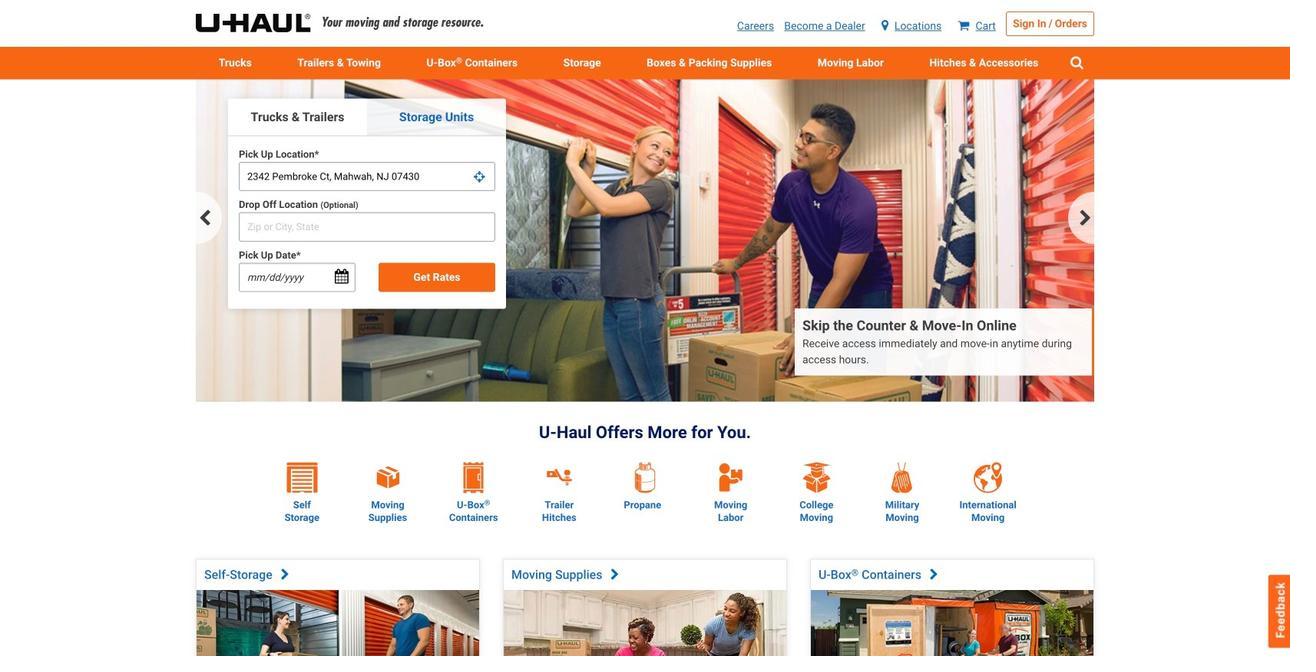 Task type: locate. For each thing, give the bounding box(es) containing it.
6 menu item from the left
[[907, 47, 1061, 79]]

u-haul trailer hitch icon image
[[541, 463, 578, 493], [564, 470, 571, 476]]

navigation
[[196, 192, 1095, 244]]

couple loading a storage unit at a u-haul facility image
[[197, 591, 479, 657]]

u-haul self-storage icon image
[[287, 463, 318, 493], [287, 463, 318, 493]]

2 menu item from the left
[[275, 47, 404, 79]]

2 u-haul moving labor icon image from the left
[[717, 462, 744, 493]]

u-haul moving supplies box icon image
[[369, 463, 406, 493], [376, 465, 401, 491]]

banner
[[0, 0, 1290, 79], [196, 79, 1095, 409]]

tab list
[[228, 99, 506, 136]]

family loading a u-box container in their driveway image
[[811, 591, 1094, 657]]

u-haul moving labor icon image
[[716, 462, 746, 493], [717, 462, 744, 493]]

3 menu item from the left
[[541, 47, 624, 79]]

u-haul college moving icon image
[[801, 463, 832, 493]]

u-haul u-box container icon image
[[458, 463, 489, 493], [464, 463, 484, 493]]

1 menu item from the left
[[196, 47, 275, 79]]

5 menu item from the left
[[795, 47, 907, 79]]

u-haul propane tank icon image
[[630, 463, 661, 493], [635, 463, 655, 493]]

1 u-haul moving labor icon image from the left
[[716, 462, 746, 493]]

menu
[[196, 47, 1095, 79]]

couple moving items into a u-haul storage facility image
[[196, 79, 1095, 402]]

form
[[227, 147, 507, 299]]

international moves icon image
[[973, 463, 1004, 493]]

menu item
[[196, 47, 275, 79], [275, 47, 404, 79], [541, 47, 624, 79], [624, 47, 795, 79], [795, 47, 907, 79], [907, 47, 1061, 79]]



Task type: describe. For each thing, give the bounding box(es) containing it.
2 u-haul u-box container icon image from the left
[[464, 463, 484, 493]]

2 u-haul propane tank icon image from the left
[[635, 463, 655, 493]]

1 u-haul propane tank icon image from the left
[[630, 463, 661, 493]]

Drop Off Location text field
[[239, 212, 495, 242]]

use my current location image
[[474, 171, 485, 183]]

family loading u-haul boxes in their kitchen image
[[504, 591, 786, 657]]

mm/dd/yyyy text field
[[239, 263, 356, 292]]

Pick Up Location text field
[[239, 162, 495, 191]]

1 u-haul u-box container icon image from the left
[[458, 463, 489, 493]]

4 menu item from the left
[[624, 47, 795, 79]]

military tags icon image
[[887, 463, 918, 493]]



Task type: vqa. For each thing, say whether or not it's contained in the screenshot.
Couple moving items into a U-Haul storage facility "image"
yes



